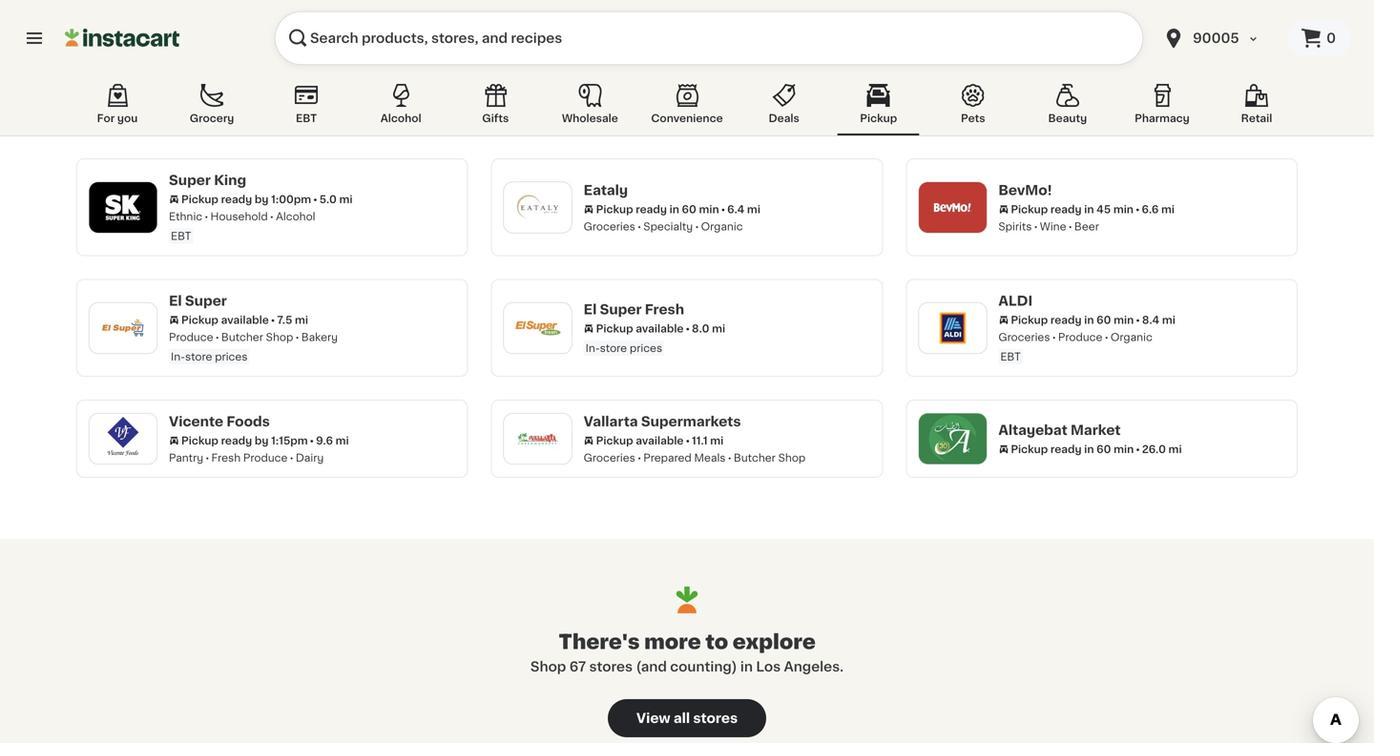Task type: vqa. For each thing, say whether or not it's contained in the screenshot.


Task type: locate. For each thing, give the bounding box(es) containing it.
3.3
[[312, 74, 329, 84]]

butcher down supermarkets
[[734, 453, 776, 463]]

mi for el super fresh
[[712, 324, 726, 334]]

alcohol inside button
[[381, 113, 422, 124]]

gelson's
[[169, 53, 230, 66]]

available down el super fresh at the top of page
[[636, 324, 684, 334]]

pickup down co-
[[1011, 74, 1048, 84]]

mi right 7.5
[[295, 315, 308, 326]]

by for vicente foods
[[255, 436, 269, 446]]

vicente foods logo image
[[98, 414, 148, 464]]

60 down opportunity on the top of page
[[1097, 74, 1112, 84]]

in up beer
[[1085, 204, 1095, 215]]

pickup
[[181, 74, 219, 84], [596, 74, 634, 84], [1011, 74, 1048, 84], [860, 113, 898, 124], [181, 194, 219, 205], [596, 204, 634, 215], [1011, 204, 1048, 215], [181, 315, 219, 326], [1011, 315, 1048, 326], [596, 324, 634, 334], [181, 436, 219, 446], [596, 436, 634, 446], [1011, 444, 1048, 455]]

groceries down vallarta
[[584, 453, 636, 463]]

market up pharmacy button
[[1113, 53, 1164, 66]]

groceries inside co-opportunity market pickup ready in 60 min 5.0 mi groceries prepared meals
[[1049, 91, 1101, 101]]

45 down 'off'
[[267, 74, 281, 84]]

mi right 8.0
[[712, 324, 726, 334]]

pickup available for el super fresh
[[596, 324, 684, 334]]

0 vertical spatial market
[[1113, 53, 1164, 66]]

0 horizontal spatial shop
[[266, 332, 293, 343]]

shop inside there's more to explore shop 67 stores (and counting) in los angeles.
[[531, 661, 566, 674]]

super up in-store prices
[[600, 303, 642, 316]]

60
[[682, 74, 697, 84], [1097, 74, 1112, 84], [682, 204, 697, 215], [1097, 315, 1112, 326], [1097, 444, 1112, 455]]

1 vertical spatial 45
[[1097, 204, 1111, 215]]

vicente
[[169, 415, 223, 429]]

ebt inside groceries produce organic ebt
[[1001, 352, 1021, 362]]

None search field
[[275, 11, 1144, 65]]

more
[[645, 632, 701, 652]]

market
[[1113, 53, 1164, 66], [1071, 424, 1121, 437]]

organic up grocery
[[169, 91, 211, 101]]

mi for vicente foods
[[336, 436, 349, 446]]

in
[[255, 74, 265, 84], [670, 74, 680, 84], [1085, 74, 1095, 84], [670, 204, 680, 215], [1085, 204, 1095, 215], [1085, 315, 1095, 326], [1085, 444, 1095, 455], [741, 661, 753, 674]]

1 horizontal spatial stores
[[693, 712, 738, 725]]

45 up beer
[[1097, 204, 1111, 215]]

ethnic
[[691, 91, 725, 101], [169, 211, 203, 222]]

90005 button
[[1151, 11, 1289, 65], [1163, 11, 1277, 65]]

fresh
[[645, 303, 685, 316], [211, 453, 241, 463]]

butcher down el super
[[221, 332, 263, 343]]

pickup down bevmo!
[[1011, 204, 1048, 215]]

prices inside produce butcher shop bakery in-store prices
[[215, 352, 248, 362]]

gifts
[[482, 113, 509, 124]]

ready up groceries produce organic ebt
[[1051, 315, 1082, 326]]

stores down there's
[[590, 661, 633, 674]]

in down 'off'
[[255, 74, 265, 84]]

0 horizontal spatial produce
[[169, 332, 213, 343]]

by up the household
[[255, 194, 269, 205]]

alcohol inside 'ethnic household alcohol ebt'
[[276, 211, 316, 222]]

2 vertical spatial shop
[[531, 661, 566, 674]]

prepared down 3.3 at the top left of the page
[[267, 91, 315, 101]]

0 horizontal spatial fresh
[[211, 453, 241, 463]]

mi right 6.4
[[747, 204, 761, 215]]

6.4 mi
[[728, 204, 761, 215]]

0 horizontal spatial ethnic
[[169, 211, 203, 222]]

60 up specialty
[[682, 204, 697, 215]]

0 vertical spatial by
[[255, 194, 269, 205]]

pickup down el super
[[181, 315, 219, 326]]

available for el super fresh
[[636, 324, 684, 334]]

counting)
[[670, 661, 738, 674]]

1 horizontal spatial 45
[[1097, 204, 1111, 215]]

alcohol
[[219, 91, 259, 101], [644, 91, 683, 101], [381, 113, 422, 124], [276, 211, 316, 222]]

9.6
[[316, 436, 333, 446]]

store inside produce butcher shop bakery in-store prices
[[185, 352, 212, 362]]

0 horizontal spatial meals
[[317, 91, 349, 101]]

super for el super fresh
[[600, 303, 642, 316]]

organic inside groceries produce organic ebt
[[1111, 332, 1153, 343]]

aldi
[[999, 295, 1033, 308]]

spirits wine beer
[[999, 221, 1100, 232]]

mi right 1:00pm
[[339, 194, 353, 205]]

groceries inside groceries produce organic ebt
[[999, 332, 1051, 343]]

angeles.
[[784, 661, 844, 674]]

1 horizontal spatial 5.0
[[1143, 74, 1160, 84]]

ready up wine
[[1051, 204, 1082, 215]]

1 vertical spatial stores
[[693, 712, 738, 725]]

store down gelson's
[[185, 110, 212, 121]]

in- inside produce butcher shop bakery in-store prices
[[171, 352, 185, 362]]

0 vertical spatial 45
[[267, 74, 281, 84]]

shop
[[266, 332, 293, 343], [779, 453, 806, 463], [531, 661, 566, 674]]

0 horizontal spatial prepared
[[267, 91, 315, 101]]

0 button
[[1289, 19, 1352, 57]]

1 horizontal spatial prepared
[[644, 453, 692, 463]]

grocery button
[[171, 80, 253, 136]]

5.0 up pharmacy on the top right
[[1143, 74, 1160, 84]]

alcohol inside groceries alcohol ethnic ebt
[[644, 91, 683, 101]]

pickup for el super fresh
[[596, 324, 634, 334]]

mi right 6.6
[[1162, 204, 1175, 215]]

meals down 11.1 mi
[[695, 453, 726, 463]]

groceries up the beauty
[[1049, 91, 1101, 101]]

mi
[[332, 74, 345, 84], [1162, 74, 1176, 84], [339, 194, 353, 205], [747, 204, 761, 215], [1162, 204, 1175, 215], [295, 315, 308, 326], [1163, 315, 1176, 326], [712, 324, 726, 334], [336, 436, 349, 446], [711, 436, 724, 446], [1169, 444, 1182, 455]]

min down grocers at the top of the page
[[699, 74, 719, 84]]

2 by from the top
[[255, 436, 269, 446]]

stores right all
[[693, 712, 738, 725]]

mi right the 9.6
[[336, 436, 349, 446]]

pickup down aldi
[[1011, 315, 1048, 326]]

min left 3.3 at the top left of the page
[[284, 74, 304, 84]]

pickup available down el super fresh at the top of page
[[596, 324, 684, 334]]

0 vertical spatial 5.0
[[1143, 74, 1160, 84]]

0 horizontal spatial 45
[[267, 74, 281, 84]]

wine
[[1040, 221, 1067, 232]]

gifts button
[[455, 80, 537, 136]]

45 inside gelson's $15 off pickup ready in 45 min 3.3 mi organic alcohol prepared meals in-store prices
[[267, 74, 281, 84]]

60 inside co-opportunity market pickup ready in 60 min 5.0 mi groceries prepared meals
[[1097, 74, 1112, 84]]

1 vertical spatial 5.0
[[320, 194, 337, 205]]

pickup ready in 60 min up groceries produce organic ebt
[[1011, 315, 1134, 326]]

mi for altayebat market
[[1169, 444, 1182, 455]]

available down vallarta supermarkets
[[636, 436, 684, 446]]

ethnic down super king
[[169, 211, 203, 222]]

prices inside gelson's $15 off pickup ready in 45 min 3.3 mi organic alcohol prepared meals in-store prices
[[215, 110, 248, 121]]

8.0 mi
[[692, 324, 726, 334]]

1 horizontal spatial meals
[[695, 453, 726, 463]]

pickup down gelson's
[[181, 74, 219, 84]]

mi right 8.4
[[1163, 315, 1176, 326]]

ethnic inside groceries alcohol ethnic ebt
[[691, 91, 725, 101]]

fresh up in-store prices
[[645, 303, 685, 316]]

ready up the household
[[221, 194, 252, 205]]

7.5 mi
[[277, 315, 308, 326]]

2 horizontal spatial prepared
[[1109, 91, 1157, 101]]

mi right 11.1 on the bottom right
[[711, 436, 724, 446]]

pickup for el super
[[181, 315, 219, 326]]

ebt inside 'ethnic household alcohol ebt'
[[171, 231, 191, 242]]

for
[[97, 113, 115, 124]]

prepared up pharmacy on the top right
[[1109, 91, 1157, 101]]

pickup available down vallarta supermarkets
[[596, 436, 684, 446]]

pickup ready in 60 min for altayebat market
[[1011, 444, 1134, 455]]

ebt inside groceries alcohol ethnic ebt
[[586, 110, 606, 121]]

2 vertical spatial organic
[[1111, 332, 1153, 343]]

groceries alcohol ethnic ebt
[[584, 91, 725, 121]]

mi for eataly
[[747, 204, 761, 215]]

2 horizontal spatial produce
[[1059, 332, 1103, 343]]

superior grocers
[[584, 53, 705, 66]]

pickup ready by 1:15pm
[[181, 436, 308, 446]]

in inside co-opportunity market pickup ready in 60 min 5.0 mi groceries prepared meals
[[1085, 74, 1095, 84]]

groceries for groceries alcohol ethnic ebt
[[584, 91, 636, 101]]

shop inside produce butcher shop bakery in-store prices
[[266, 332, 293, 343]]

in-
[[171, 110, 185, 121], [586, 343, 600, 354], [171, 352, 185, 362]]

prices down el super fresh at the top of page
[[630, 343, 663, 354]]

pickup for vallarta supermarkets
[[596, 436, 634, 446]]

1 horizontal spatial organic
[[701, 221, 743, 232]]

ready for bevmo!
[[1051, 204, 1082, 215]]

1 horizontal spatial el
[[584, 303, 597, 316]]

pickup available for el super
[[181, 315, 269, 326]]

pickup for vicente foods
[[181, 436, 219, 446]]

produce inside groceries produce organic ebt
[[1059, 332, 1103, 343]]

2 horizontal spatial organic
[[1111, 332, 1153, 343]]

60 up groceries produce organic ebt
[[1097, 315, 1112, 326]]

available
[[221, 315, 269, 326], [636, 324, 684, 334], [636, 436, 684, 446]]

in down opportunity on the top of page
[[1085, 74, 1095, 84]]

by up "pantry fresh produce dairy"
[[255, 436, 269, 446]]

mi right 3.3 at the top left of the page
[[332, 74, 345, 84]]

0 horizontal spatial butcher
[[221, 332, 263, 343]]

1 vertical spatial ethnic
[[169, 211, 203, 222]]

1 vertical spatial fresh
[[211, 453, 241, 463]]

alcohol left 'gifts'
[[381, 113, 422, 124]]

ethnic up convenience
[[691, 91, 725, 101]]

ebt down 3.3 at the top left of the page
[[296, 113, 317, 124]]

groceries for groceries prepared meals butcher shop
[[584, 453, 636, 463]]

organic down 6.4
[[701, 221, 743, 232]]

ready up groceries specialty organic
[[636, 204, 667, 215]]

pickup inside co-opportunity market pickup ready in 60 min 5.0 mi groceries prepared meals
[[1011, 74, 1048, 84]]

ebt inside ebt button
[[296, 113, 317, 124]]

groceries up the wholesale
[[584, 91, 636, 101]]

alcohol down 1:00pm
[[276, 211, 316, 222]]

0 vertical spatial ethnic
[[691, 91, 725, 101]]

0 horizontal spatial el
[[169, 295, 182, 308]]

0 vertical spatial organic
[[169, 91, 211, 101]]

ebt
[[586, 110, 606, 121], [296, 113, 317, 124], [171, 231, 191, 242], [1001, 352, 1021, 362]]

shop categories tab list
[[76, 80, 1298, 136]]

for you button
[[76, 80, 158, 136]]

45
[[267, 74, 281, 84], [1097, 204, 1111, 215]]

groceries down aldi
[[999, 332, 1051, 343]]

8.4
[[1143, 315, 1160, 326]]

meals inside co-opportunity market pickup ready in 60 min 5.0 mi groceries prepared meals
[[1159, 91, 1191, 101]]

meals up pharmacy on the top right
[[1159, 91, 1191, 101]]

grocery
[[190, 113, 234, 124]]

1:00pm
[[271, 194, 311, 205]]

vallarta
[[584, 415, 638, 429]]

el for el super fresh
[[584, 303, 597, 316]]

in- down el super
[[171, 352, 185, 362]]

mi for super king
[[339, 194, 353, 205]]

in down grocers at the top of the page
[[670, 74, 680, 84]]

ready for vicente foods
[[221, 436, 252, 446]]

pets
[[961, 113, 986, 124]]

retail
[[1242, 113, 1273, 124]]

0 vertical spatial fresh
[[645, 303, 685, 316]]

spirits
[[999, 221, 1032, 232]]

mi for aldi
[[1163, 315, 1176, 326]]

produce up the altayebat market
[[1059, 332, 1103, 343]]

60 down the altayebat market
[[1097, 444, 1112, 455]]

2 horizontal spatial meals
[[1159, 91, 1191, 101]]

pickup down vallarta
[[596, 436, 634, 446]]

ready for altayebat market
[[1051, 444, 1082, 455]]

prices down el super
[[215, 352, 248, 362]]

min right beauty button
[[1114, 74, 1134, 84]]

groceries down eataly
[[584, 221, 636, 232]]

min left 8.4
[[1114, 315, 1134, 326]]

ebt down aldi
[[1001, 352, 1021, 362]]

0 vertical spatial stores
[[590, 661, 633, 674]]

1 vertical spatial shop
[[779, 453, 806, 463]]

pickup ready in 60 min
[[596, 74, 719, 84], [596, 204, 719, 215], [1011, 315, 1134, 326], [1011, 444, 1134, 455]]

eataly
[[584, 184, 628, 197]]

meals down 3.3 at the top left of the page
[[317, 91, 349, 101]]

wholesale
[[562, 113, 618, 124]]

groceries inside groceries alcohol ethnic ebt
[[584, 91, 636, 101]]

1 vertical spatial market
[[1071, 424, 1121, 437]]

store
[[185, 110, 212, 121], [600, 343, 627, 354], [185, 352, 212, 362]]

pickup available down el super
[[181, 315, 269, 326]]

produce
[[169, 332, 213, 343], [1059, 332, 1103, 343], [243, 453, 288, 463]]

fresh down the pickup ready by 1:15pm
[[211, 453, 241, 463]]

mi up pharmacy on the top right
[[1162, 74, 1176, 84]]

available up produce butcher shop bakery in-store prices
[[221, 315, 269, 326]]

min left 6.4
[[699, 204, 719, 215]]

in- left grocery
[[171, 110, 185, 121]]

there's
[[559, 632, 640, 652]]

0 vertical spatial butcher
[[221, 332, 263, 343]]

pickup down super king
[[181, 194, 219, 205]]

ebt down superior
[[586, 110, 606, 121]]

pets button
[[933, 80, 1015, 136]]

ebt down super king
[[171, 231, 191, 242]]

super left king
[[169, 174, 211, 187]]

pickup for bevmo!
[[1011, 204, 1048, 215]]

ready up "pantry fresh produce dairy"
[[221, 436, 252, 446]]

1 vertical spatial butcher
[[734, 453, 776, 463]]

store down el super fresh at the top of page
[[600, 343, 627, 354]]

6.6
[[1142, 204, 1159, 215]]

pickup down altayebat
[[1011, 444, 1048, 455]]

2 horizontal spatial shop
[[779, 453, 806, 463]]

store down el super
[[185, 352, 212, 362]]

pickup for altayebat market
[[1011, 444, 1048, 455]]

alcohol up convenience
[[644, 91, 683, 101]]

0 horizontal spatial stores
[[590, 661, 633, 674]]

organic for groceries produce organic ebt
[[1111, 332, 1153, 343]]

ready
[[221, 74, 252, 84], [636, 74, 667, 84], [1051, 74, 1082, 84], [221, 194, 252, 205], [636, 204, 667, 215], [1051, 204, 1082, 215], [1051, 315, 1082, 326], [221, 436, 252, 446], [1051, 444, 1082, 455]]

prices
[[215, 110, 248, 121], [630, 343, 663, 354], [215, 352, 248, 362]]

ready down opportunity on the top of page
[[1051, 74, 1082, 84]]

0 vertical spatial shop
[[266, 332, 293, 343]]

produce inside produce butcher shop bakery in-store prices
[[169, 332, 213, 343]]

min
[[284, 74, 304, 84], [699, 74, 719, 84], [1114, 74, 1134, 84], [699, 204, 719, 215], [1114, 204, 1134, 215], [1114, 315, 1134, 326], [1114, 444, 1134, 455]]

5.0 mi
[[320, 194, 353, 205]]

super king logo image
[[98, 183, 148, 232]]

pickup available for vallarta supermarkets
[[596, 436, 684, 446]]

mi right the 26.0
[[1169, 444, 1182, 455]]

pickup for super king
[[181, 194, 219, 205]]

1 horizontal spatial ethnic
[[691, 91, 725, 101]]

market right altayebat
[[1071, 424, 1121, 437]]

groceries prepared meals butcher shop
[[584, 453, 806, 463]]

pickup up in-store prices
[[596, 324, 634, 334]]

prepared down vallarta supermarkets
[[644, 453, 692, 463]]

0 horizontal spatial 5.0
[[320, 194, 337, 205]]

pickup available
[[181, 315, 269, 326], [596, 324, 684, 334], [596, 436, 684, 446]]

ready for super king
[[221, 194, 252, 205]]

super
[[169, 174, 211, 187], [185, 295, 227, 308], [600, 303, 642, 316]]

1 by from the top
[[255, 194, 269, 205]]

pickup down the vicente
[[181, 436, 219, 446]]

beauty button
[[1027, 80, 1109, 136]]

foods
[[227, 415, 270, 429]]

butcher inside produce butcher shop bakery in-store prices
[[221, 332, 263, 343]]

by
[[255, 194, 269, 205], [255, 436, 269, 446]]

store inside gelson's $15 off pickup ready in 45 min 3.3 mi organic alcohol prepared meals in-store prices
[[185, 110, 212, 121]]

el super fresh
[[584, 303, 685, 316]]

1 vertical spatial organic
[[701, 221, 743, 232]]

5.0 inside co-opportunity market pickup ready in 60 min 5.0 mi groceries prepared meals
[[1143, 74, 1160, 84]]

pickup left pets
[[860, 113, 898, 124]]

opportunity
[[1025, 53, 1110, 66]]

mi inside gelson's $15 off pickup ready in 45 min 3.3 mi organic alcohol prepared meals in-store prices
[[332, 74, 345, 84]]

1 vertical spatial by
[[255, 436, 269, 446]]

0 horizontal spatial organic
[[169, 91, 211, 101]]

1 horizontal spatial shop
[[531, 661, 566, 674]]



Task type: describe. For each thing, give the bounding box(es) containing it.
you
[[117, 113, 138, 124]]

bevmo!
[[999, 184, 1053, 197]]

co-opportunity market pickup ready in 60 min 5.0 mi groceries prepared meals
[[999, 53, 1191, 101]]

shop for there's
[[531, 661, 566, 674]]

pickup ready in 45 min
[[1011, 204, 1134, 215]]

el super
[[169, 295, 227, 308]]

ready for eataly
[[636, 204, 667, 215]]

grocers
[[648, 53, 705, 66]]

ebt button
[[266, 80, 348, 136]]

deals
[[769, 113, 800, 124]]

super king
[[169, 174, 246, 187]]

pickup ready by 1:00pm
[[181, 194, 311, 205]]

all
[[674, 712, 690, 725]]

altayebat
[[999, 424, 1068, 437]]

in inside gelson's $15 off pickup ready in 45 min 3.3 mi organic alcohol prepared meals in-store prices
[[255, 74, 265, 84]]

ebt for aldi
[[1001, 352, 1021, 362]]

view all stores link
[[608, 700, 767, 738]]

pickup inside pickup 'button'
[[860, 113, 898, 124]]

market inside co-opportunity market pickup ready in 60 min 5.0 mi groceries prepared meals
[[1113, 53, 1164, 66]]

convenience
[[651, 113, 723, 124]]

ready for aldi
[[1051, 315, 1082, 326]]

7.5
[[277, 315, 292, 326]]

groceries produce organic ebt
[[999, 332, 1153, 362]]

60 down grocers at the top of the page
[[682, 74, 697, 84]]

90005
[[1193, 32, 1240, 45]]

explore
[[733, 632, 816, 652]]

ethnic household alcohol ebt
[[169, 211, 316, 242]]

6.4
[[728, 204, 745, 215]]

retail button
[[1216, 80, 1298, 136]]

eataly logo image
[[513, 183, 563, 232]]

superior
[[584, 53, 645, 66]]

0
[[1327, 32, 1337, 45]]

prepared inside co-opportunity market pickup ready in 60 min 5.0 mi groceries prepared meals
[[1109, 91, 1157, 101]]

mi for vallarta supermarkets
[[711, 436, 724, 446]]

ready inside co-opportunity market pickup ready in 60 min 5.0 mi groceries prepared meals
[[1051, 74, 1082, 84]]

altayebat market
[[999, 424, 1121, 437]]

8.0
[[692, 324, 710, 334]]

6.6 mi
[[1142, 204, 1175, 215]]

vallarta supermarkets logo image
[[513, 414, 563, 464]]

min left 6.6
[[1114, 204, 1134, 215]]

there's more to explore shop 67 stores (and counting) in los angeles.
[[531, 632, 844, 674]]

(and
[[636, 661, 667, 674]]

by for super king
[[255, 194, 269, 205]]

beauty
[[1049, 113, 1088, 124]]

67
[[570, 661, 586, 674]]

pickup ready in 60 min for aldi
[[1011, 315, 1134, 326]]

1 horizontal spatial produce
[[243, 453, 288, 463]]

el super fresh logo image
[[513, 303, 563, 353]]

ready inside gelson's $15 off pickup ready in 45 min 3.3 mi organic alcohol prepared meals in-store prices
[[221, 74, 252, 84]]

view all stores button
[[608, 700, 767, 738]]

groceries specialty organic
[[584, 221, 743, 232]]

pickup for aldi
[[1011, 315, 1048, 326]]

26.0
[[1143, 444, 1167, 455]]

mi for el super
[[295, 315, 308, 326]]

mi for bevmo!
[[1162, 204, 1175, 215]]

alcohol button
[[360, 80, 442, 136]]

el for el super
[[169, 295, 182, 308]]

in- down el super fresh at the top of page
[[586, 343, 600, 354]]

1:15pm
[[271, 436, 308, 446]]

60 for altayebat market
[[1097, 444, 1112, 455]]

26.0 mi
[[1143, 444, 1182, 455]]

alcohol inside gelson's $15 off pickup ready in 45 min 3.3 mi organic alcohol prepared meals in-store prices
[[219, 91, 259, 101]]

beer
[[1075, 221, 1100, 232]]

wholesale button
[[549, 80, 631, 136]]

pantry fresh produce dairy
[[169, 453, 324, 463]]

$15
[[238, 55, 256, 66]]

co-
[[999, 53, 1025, 66]]

supermarkets
[[641, 415, 741, 429]]

pickup ready in 60 min for eataly
[[596, 204, 719, 215]]

super for el super
[[185, 295, 227, 308]]

groceries for groceries produce organic ebt
[[999, 332, 1051, 343]]

for you
[[97, 113, 138, 124]]

pickup for eataly
[[596, 204, 634, 215]]

available for el super
[[221, 315, 269, 326]]

in inside there's more to explore shop 67 stores (and counting) in los angeles.
[[741, 661, 753, 674]]

60 for eataly
[[682, 204, 697, 215]]

pickup ready in 60 min down superior grocers
[[596, 74, 719, 84]]

in up groceries produce organic ebt
[[1085, 315, 1095, 326]]

aldi logo image
[[928, 303, 978, 353]]

ethnic inside 'ethnic household alcohol ebt'
[[169, 211, 203, 222]]

vicente foods
[[169, 415, 270, 429]]

el super logo image
[[98, 303, 148, 353]]

prepared inside gelson's $15 off pickup ready in 45 min 3.3 mi organic alcohol prepared meals in-store prices
[[267, 91, 315, 101]]

2 90005 button from the left
[[1163, 11, 1277, 65]]

1 90005 button from the left
[[1151, 11, 1289, 65]]

Search field
[[275, 11, 1144, 65]]

convenience button
[[644, 80, 731, 136]]

8.4 mi
[[1143, 315, 1176, 326]]

to
[[706, 632, 729, 652]]

king
[[214, 174, 246, 187]]

pickup down superior
[[596, 74, 634, 84]]

1 horizontal spatial fresh
[[645, 303, 685, 316]]

ebt for superior grocers
[[586, 110, 606, 121]]

in down the altayebat market
[[1085, 444, 1095, 455]]

vallarta supermarkets
[[584, 415, 741, 429]]

in-store prices
[[586, 343, 663, 354]]

off
[[259, 55, 274, 66]]

deals button
[[743, 80, 825, 136]]

60 for aldi
[[1097, 315, 1112, 326]]

stores inside there's more to explore shop 67 stores (and counting) in los angeles.
[[590, 661, 633, 674]]

view
[[637, 712, 671, 725]]

pickup button
[[838, 80, 920, 136]]

organic for groceries specialty organic
[[701, 221, 743, 232]]

min inside gelson's $15 off pickup ready in 45 min 3.3 mi organic alcohol prepared meals in-store prices
[[284, 74, 304, 84]]

11.1 mi
[[692, 436, 724, 446]]

stores inside button
[[693, 712, 738, 725]]

mi inside co-opportunity market pickup ready in 60 min 5.0 mi groceries prepared meals
[[1162, 74, 1176, 84]]

ebt for super king
[[171, 231, 191, 242]]

pickup inside gelson's $15 off pickup ready in 45 min 3.3 mi organic alcohol prepared meals in-store prices
[[181, 74, 219, 84]]

gelson's $15 off pickup ready in 45 min 3.3 mi organic alcohol prepared meals in-store prices
[[169, 53, 349, 121]]

shop for groceries
[[779, 453, 806, 463]]

1 horizontal spatial butcher
[[734, 453, 776, 463]]

in up specialty
[[670, 204, 680, 215]]

los
[[756, 661, 781, 674]]

min left the 26.0
[[1114, 444, 1134, 455]]

11.1
[[692, 436, 708, 446]]

meals inside gelson's $15 off pickup ready in 45 min 3.3 mi organic alcohol prepared meals in-store prices
[[317, 91, 349, 101]]

available for vallarta supermarkets
[[636, 436, 684, 446]]

pharmacy
[[1135, 113, 1190, 124]]

organic inside gelson's $15 off pickup ready in 45 min 3.3 mi organic alcohol prepared meals in-store prices
[[169, 91, 211, 101]]

produce butcher shop bakery in-store prices
[[169, 332, 338, 362]]

household
[[211, 211, 268, 222]]

view all stores
[[637, 712, 738, 725]]

instacart image
[[65, 27, 179, 50]]

pantry
[[169, 453, 203, 463]]

9.6 mi
[[316, 436, 349, 446]]

dairy
[[296, 453, 324, 463]]

altayebat market logo image
[[928, 414, 978, 464]]

min inside co-opportunity market pickup ready in 60 min 5.0 mi groceries prepared meals
[[1114, 74, 1134, 84]]

in- inside gelson's $15 off pickup ready in 45 min 3.3 mi organic alcohol prepared meals in-store prices
[[171, 110, 185, 121]]

specialty
[[644, 221, 693, 232]]

bakery
[[301, 332, 338, 343]]

groceries for groceries specialty organic
[[584, 221, 636, 232]]

bevmo! logo image
[[928, 183, 978, 232]]

ready down superior grocers
[[636, 74, 667, 84]]



